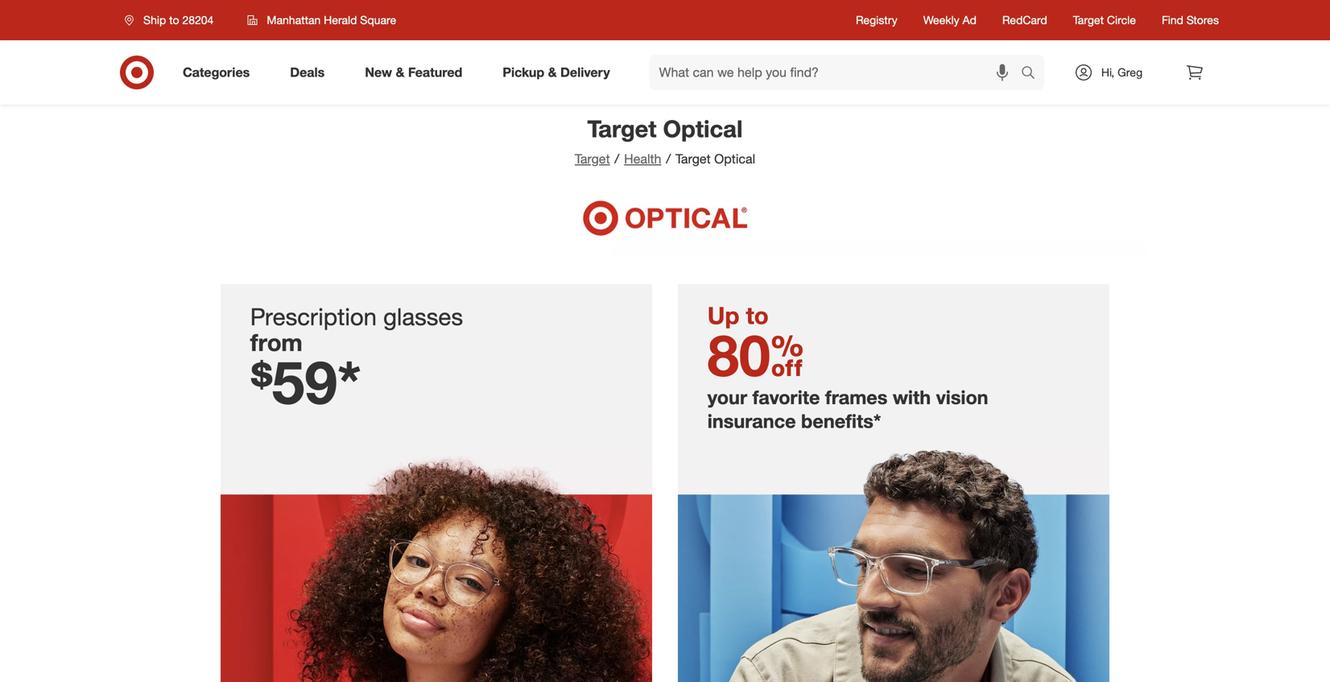 Task type: describe. For each thing, give the bounding box(es) containing it.
weekly ad link
[[924, 12, 977, 28]]

categories link
[[169, 55, 270, 90]]

ad
[[963, 13, 977, 27]]

to for ship
[[169, 13, 179, 27]]

new
[[365, 64, 392, 80]]

target circle
[[1074, 13, 1137, 27]]

search button
[[1014, 55, 1053, 93]]

frames
[[826, 386, 888, 409]]

hi, greg
[[1102, 65, 1143, 79]]

80
[[708, 321, 771, 390]]

square
[[360, 13, 396, 27]]

your
[[708, 386, 748, 409]]

deals
[[290, 64, 325, 80]]

0 vertical spatial optical
[[663, 114, 743, 143]]

What can we help you find? suggestions appear below search field
[[650, 55, 1025, 90]]

ship
[[143, 13, 166, 27]]

1 vertical spatial target optical
[[676, 151, 756, 167]]

from
[[250, 328, 303, 357]]

pickup & delivery
[[503, 64, 610, 80]]

find
[[1162, 13, 1184, 27]]

your favorite frames with vision insurance benefits*
[[708, 386, 989, 432]]

0 vertical spatial target optical
[[588, 114, 743, 143]]

registry
[[856, 13, 898, 27]]

stores
[[1187, 13, 1220, 27]]

ship to 28204
[[143, 13, 214, 27]]

redcard
[[1003, 13, 1048, 27]]

vision
[[937, 386, 989, 409]]

delivery
[[561, 64, 610, 80]]

hi,
[[1102, 65, 1115, 79]]

find stores
[[1162, 13, 1220, 27]]

28204
[[182, 13, 214, 27]]

glasses
[[383, 302, 463, 331]]

to for up
[[746, 301, 769, 330]]

prescription glasses from
[[250, 302, 463, 357]]

pickup & delivery link
[[489, 55, 630, 90]]

search
[[1014, 66, 1053, 82]]

target right health
[[676, 151, 711, 167]]


[[771, 321, 804, 390]]

ship to 28204 button
[[114, 6, 231, 35]]

$59*
[[250, 346, 362, 418]]

manhattan herald square button
[[237, 6, 407, 35]]



Task type: locate. For each thing, give the bounding box(es) containing it.
0 horizontal spatial &
[[396, 64, 405, 80]]

insurance
[[708, 409, 796, 432]]

to
[[169, 13, 179, 27], [746, 301, 769, 330]]

to inside dropdown button
[[169, 13, 179, 27]]

to right up
[[746, 301, 769, 330]]

health
[[624, 151, 662, 167]]

target optical up health link
[[588, 114, 743, 143]]

new & featured link
[[351, 55, 483, 90]]

benefits*
[[802, 409, 882, 432]]

with
[[893, 386, 931, 409]]

1 vertical spatial to
[[746, 301, 769, 330]]

categories
[[183, 64, 250, 80]]

health link
[[624, 151, 662, 167]]

manhattan herald square
[[267, 13, 396, 27]]

target optical right health
[[676, 151, 756, 167]]

weekly ad
[[924, 13, 977, 27]]

& right new
[[396, 64, 405, 80]]

weekly
[[924, 13, 960, 27]]

to right ship
[[169, 13, 179, 27]]

80 
[[708, 321, 804, 390]]

1 horizontal spatial to
[[746, 301, 769, 330]]

prescription
[[250, 302, 377, 331]]

target left circle
[[1074, 13, 1104, 27]]

new & featured
[[365, 64, 463, 80]]

deals link
[[276, 55, 345, 90]]

target left health
[[575, 151, 610, 167]]

0 horizontal spatial to
[[169, 13, 179, 27]]

& inside "link"
[[548, 64, 557, 80]]

& for pickup
[[548, 64, 557, 80]]

&
[[396, 64, 405, 80], [548, 64, 557, 80]]

featured
[[408, 64, 463, 80]]

target link
[[575, 151, 610, 167]]

circle
[[1107, 13, 1137, 27]]

pickup
[[503, 64, 545, 80]]

2 & from the left
[[548, 64, 557, 80]]

herald
[[324, 13, 357, 27]]

target
[[1074, 13, 1104, 27], [588, 114, 657, 143], [575, 151, 610, 167], [676, 151, 711, 167]]

up
[[708, 301, 740, 330]]

1 & from the left
[[396, 64, 405, 80]]

optical
[[663, 114, 743, 143], [715, 151, 756, 167]]

up to
[[708, 301, 769, 330]]

1 vertical spatial optical
[[715, 151, 756, 167]]

greg
[[1118, 65, 1143, 79]]

find stores link
[[1162, 12, 1220, 28]]

target optical
[[588, 114, 743, 143], [676, 151, 756, 167]]

favorite
[[753, 386, 820, 409]]

1 horizontal spatial &
[[548, 64, 557, 80]]

redcard link
[[1003, 12, 1048, 28]]

target circle link
[[1074, 12, 1137, 28]]

0 vertical spatial to
[[169, 13, 179, 27]]

& right pickup
[[548, 64, 557, 80]]

target up health link
[[588, 114, 657, 143]]

registry link
[[856, 12, 898, 28]]

& for new
[[396, 64, 405, 80]]

manhattan
[[267, 13, 321, 27]]



Task type: vqa. For each thing, say whether or not it's contained in the screenshot.
SELECT
no



